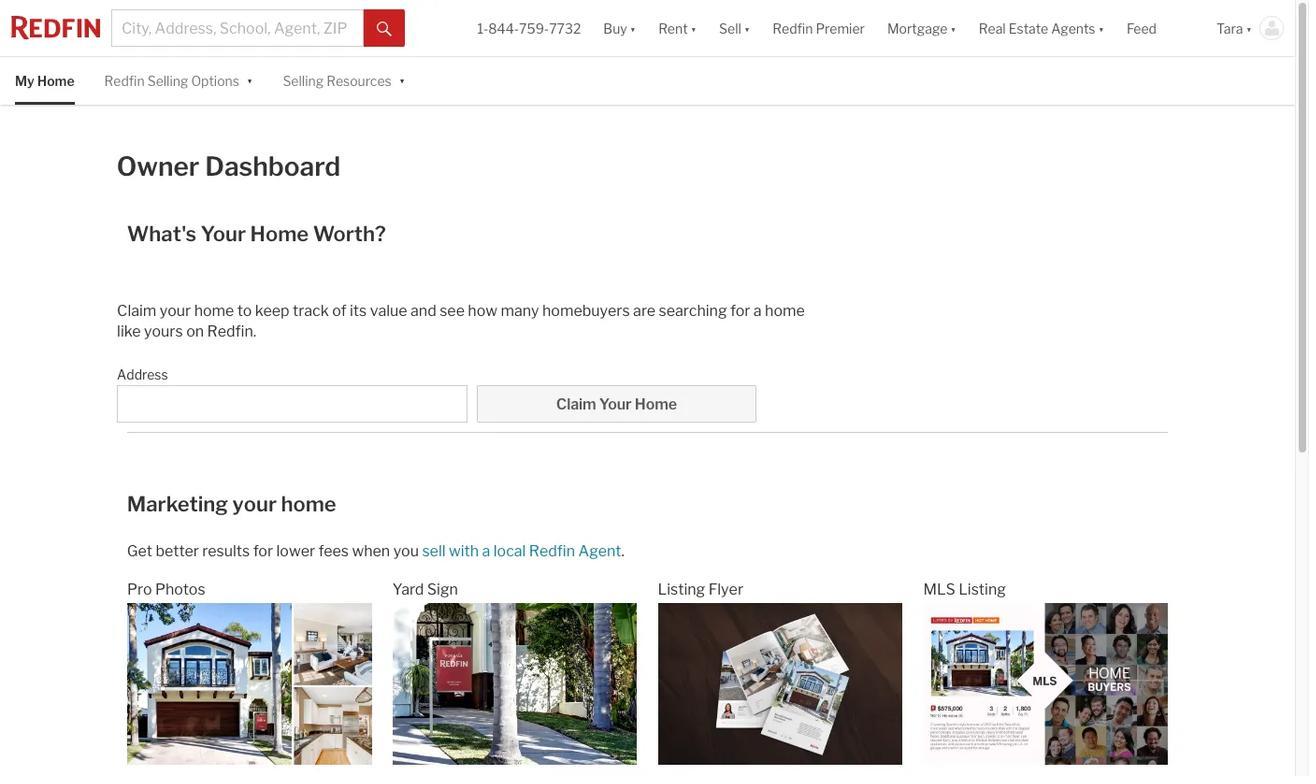 Task type: locate. For each thing, give the bounding box(es) containing it.
home for what's your home worth?
[[250, 222, 309, 246]]

what's
[[127, 222, 196, 246]]

0 horizontal spatial redfin
[[104, 73, 145, 89]]

0 horizontal spatial a
[[482, 543, 490, 560]]

1 horizontal spatial for
[[730, 302, 750, 320]]

redfin selling options ▾
[[104, 72, 253, 89]]

see
[[440, 302, 465, 320]]

selling inside redfin selling options ▾
[[147, 73, 188, 89]]

a right searching
[[754, 302, 762, 320]]

your for what's
[[201, 222, 246, 246]]

tara
[[1217, 20, 1243, 36]]

home right searching
[[765, 302, 805, 320]]

1 horizontal spatial selling
[[283, 73, 324, 89]]

redfin selling options link
[[104, 57, 239, 105]]

for right searching
[[730, 302, 750, 320]]

resources
[[327, 73, 392, 89]]

home up "lower"
[[281, 492, 336, 516]]

City, Address, School, Agent, ZIP search field
[[111, 9, 364, 47]]

1 horizontal spatial a
[[754, 302, 762, 320]]

your inside button
[[599, 396, 632, 414]]

1 vertical spatial redfin
[[104, 73, 145, 89]]

redfin inside button
[[773, 20, 813, 36]]

and
[[411, 302, 436, 320]]

0 vertical spatial home
[[37, 73, 74, 89]]

when
[[352, 543, 390, 560]]

claim for claim your home to keep track of its value and see how many homebuyers are searching for a home like yours on redfin.
[[117, 302, 156, 320]]

redfin for redfin selling options ▾
[[104, 73, 145, 89]]

options
[[191, 73, 239, 89]]

your inside claim your home to keep track of its value and see how many homebuyers are searching for a home like yours on redfin.
[[160, 302, 191, 320]]

1-844-759-7732 link
[[477, 20, 581, 36]]

▾ right the tara at the right
[[1246, 20, 1252, 36]]

2 selling from the left
[[283, 73, 324, 89]]

2 vertical spatial home
[[635, 396, 677, 414]]

professional listing flyer image
[[658, 603, 903, 765]]

0 vertical spatial for
[[730, 302, 750, 320]]

selling left resources
[[283, 73, 324, 89]]

0 horizontal spatial listing
[[658, 581, 705, 599]]

sell ▾
[[719, 20, 750, 36]]

redfin left premier
[[773, 20, 813, 36]]

1 horizontal spatial claim
[[556, 396, 596, 414]]

▾ right sell
[[744, 20, 750, 36]]

agents
[[1051, 20, 1096, 36]]

submit search image
[[377, 21, 392, 36]]

estate
[[1009, 20, 1049, 36]]

1 horizontal spatial listing
[[959, 581, 1006, 599]]

home
[[194, 302, 234, 320], [765, 302, 805, 320], [281, 492, 336, 516]]

claim inside claim your home to keep track of its value and see how many homebuyers are searching for a home like yours on redfin.
[[117, 302, 156, 320]]

of
[[332, 302, 347, 320]]

0 vertical spatial redfin
[[773, 20, 813, 36]]

claim inside button
[[556, 396, 596, 414]]

None search field
[[117, 386, 467, 423]]

owner dashboard
[[117, 151, 341, 183]]

0 vertical spatial a
[[754, 302, 762, 320]]

2 horizontal spatial home
[[765, 302, 805, 320]]

your up results
[[232, 492, 277, 516]]

2 listing from the left
[[959, 581, 1006, 599]]

0 vertical spatial your
[[201, 222, 246, 246]]

1 vertical spatial claim
[[556, 396, 596, 414]]

local redfin agent
[[494, 543, 621, 560]]

value
[[370, 302, 407, 320]]

for
[[730, 302, 750, 320], [253, 543, 273, 560]]

like
[[117, 323, 141, 341]]

a right with
[[482, 543, 490, 560]]

homebuyers
[[542, 302, 630, 320]]

sign
[[427, 581, 458, 599]]

my
[[15, 73, 34, 89]]

home
[[37, 73, 74, 89], [250, 222, 309, 246], [635, 396, 677, 414]]

1 horizontal spatial redfin
[[773, 20, 813, 36]]

you
[[393, 543, 419, 560]]

rent ▾
[[659, 20, 697, 36]]

0 horizontal spatial your
[[201, 222, 246, 246]]

how
[[468, 302, 498, 320]]

2 horizontal spatial home
[[635, 396, 677, 414]]

1 horizontal spatial home
[[281, 492, 336, 516]]

0 horizontal spatial home
[[194, 302, 234, 320]]

1 vertical spatial your
[[599, 396, 632, 414]]

claim your home button
[[477, 386, 757, 423]]

are
[[633, 302, 656, 320]]

▾ right options
[[247, 72, 253, 87]]

home for marketing your home
[[281, 492, 336, 516]]

mls listing
[[923, 581, 1006, 599]]

▾ right resources
[[399, 72, 405, 87]]

listing right mls
[[959, 581, 1006, 599]]

for left "lower"
[[253, 543, 273, 560]]

your for claim
[[160, 302, 191, 320]]

real estate agents ▾ button
[[968, 0, 1116, 56]]

selling inside selling resources ▾
[[283, 73, 324, 89]]

listing
[[658, 581, 705, 599], [959, 581, 1006, 599]]

1 listing from the left
[[658, 581, 705, 599]]

0 horizontal spatial home
[[37, 73, 74, 89]]

real
[[979, 20, 1006, 36]]

get
[[127, 543, 152, 560]]

1 vertical spatial your
[[232, 492, 277, 516]]

home up redfin.
[[194, 302, 234, 320]]

1 horizontal spatial your
[[232, 492, 277, 516]]

your for claim
[[599, 396, 632, 414]]

1 vertical spatial for
[[253, 543, 273, 560]]

1 horizontal spatial home
[[250, 222, 309, 246]]

my home
[[15, 73, 74, 89]]

selling left options
[[147, 73, 188, 89]]

.
[[621, 543, 625, 560]]

get better results for lower fees when you sell with a local redfin agent .
[[127, 543, 625, 560]]

1 horizontal spatial your
[[599, 396, 632, 414]]

0 horizontal spatial selling
[[147, 73, 188, 89]]

844-
[[488, 20, 519, 36]]

a
[[754, 302, 762, 320], [482, 543, 490, 560]]

sell ▾ button
[[708, 0, 762, 56]]

▾ inside redfin selling options ▾
[[247, 72, 253, 87]]

redfin
[[773, 20, 813, 36], [104, 73, 145, 89]]

local mls listing image
[[923, 603, 1168, 765]]

759-
[[519, 20, 549, 36]]

photos
[[155, 581, 205, 599]]

0 horizontal spatial your
[[160, 302, 191, 320]]

many
[[501, 302, 539, 320]]

selling
[[147, 73, 188, 89], [283, 73, 324, 89]]

better
[[156, 543, 199, 560]]

0 vertical spatial your
[[160, 302, 191, 320]]

your up yours
[[160, 302, 191, 320]]

claim for claim your home
[[556, 396, 596, 414]]

a inside claim your home to keep track of its value and see how many homebuyers are searching for a home like yours on redfin.
[[754, 302, 762, 320]]

▾ right the agents
[[1098, 20, 1105, 36]]

home for claim your home to keep track of its value and see how many homebuyers are searching for a home like yours on redfin.
[[194, 302, 234, 320]]

redfin right my home
[[104, 73, 145, 89]]

0 vertical spatial claim
[[117, 302, 156, 320]]

listing left flyer
[[658, 581, 705, 599]]

1 selling from the left
[[147, 73, 188, 89]]

rent
[[659, 20, 688, 36]]

your
[[201, 222, 246, 246], [599, 396, 632, 414]]

claim your home
[[556, 396, 677, 414]]

0 horizontal spatial claim
[[117, 302, 156, 320]]

1 vertical spatial a
[[482, 543, 490, 560]]

1 vertical spatial home
[[250, 222, 309, 246]]

claim
[[117, 302, 156, 320], [556, 396, 596, 414]]

for inside claim your home to keep track of its value and see how many homebuyers are searching for a home like yours on redfin.
[[730, 302, 750, 320]]

pro photos
[[127, 581, 205, 599]]

home inside button
[[635, 396, 677, 414]]

redfin inside redfin selling options ▾
[[104, 73, 145, 89]]



Task type: describe. For each thing, give the bounding box(es) containing it.
with
[[449, 543, 479, 560]]

what's your home worth?
[[127, 222, 386, 246]]

free professional listing photos image
[[127, 603, 372, 765]]

1-844-759-7732
[[477, 20, 581, 36]]

results
[[202, 543, 250, 560]]

home for claim your home
[[635, 396, 677, 414]]

my home link
[[15, 57, 74, 105]]

yard
[[393, 581, 424, 599]]

▾ right buy
[[630, 20, 636, 36]]

sell
[[719, 20, 742, 36]]

marketing your home
[[127, 492, 336, 516]]

on
[[186, 323, 204, 341]]

redfin yard sign image
[[393, 603, 637, 765]]

buy
[[604, 20, 627, 36]]

sell ▾ button
[[719, 0, 750, 56]]

redfin for redfin premier
[[773, 20, 813, 36]]

home inside 'link'
[[37, 73, 74, 89]]

listing flyer
[[658, 581, 744, 599]]

track
[[293, 302, 329, 320]]

address
[[117, 367, 168, 383]]

its
[[350, 302, 367, 320]]

redfin premier
[[773, 20, 865, 36]]

owner
[[117, 151, 200, 183]]

claim your home to keep track of its value and see how many homebuyers are searching for a home like yours on redfin.
[[117, 302, 805, 341]]

redfin premier button
[[762, 0, 876, 56]]

sell
[[422, 543, 446, 560]]

lower
[[276, 543, 315, 560]]

searching
[[659, 302, 727, 320]]

buy ▾ button
[[604, 0, 636, 56]]

mortgage ▾
[[887, 20, 957, 36]]

buy ▾ button
[[592, 0, 647, 56]]

rent ▾ button
[[647, 0, 708, 56]]

real estate agents ▾
[[979, 20, 1105, 36]]

dashboard
[[205, 151, 341, 183]]

to
[[237, 302, 252, 320]]

mortgage ▾ button
[[887, 0, 957, 56]]

your for marketing
[[232, 492, 277, 516]]

1-
[[477, 20, 488, 36]]

▾ right mortgage
[[951, 20, 957, 36]]

fees
[[318, 543, 349, 560]]

▾ inside "dropdown button"
[[1098, 20, 1105, 36]]

marketing
[[127, 492, 228, 516]]

mortgage
[[887, 20, 948, 36]]

rent ▾ button
[[659, 0, 697, 56]]

selling resources link
[[283, 57, 392, 105]]

worth?
[[313, 222, 386, 246]]

yours
[[144, 323, 183, 341]]

0 horizontal spatial for
[[253, 543, 273, 560]]

yard sign
[[393, 581, 458, 599]]

mls
[[923, 581, 956, 599]]

flyer
[[709, 581, 744, 599]]

keep
[[255, 302, 289, 320]]

premier
[[816, 20, 865, 36]]

▾ right rent
[[691, 20, 697, 36]]

tara ▾
[[1217, 20, 1252, 36]]

real estate agents ▾ link
[[979, 0, 1105, 56]]

pro
[[127, 581, 152, 599]]

mortgage ▾ button
[[876, 0, 968, 56]]

sell with a local redfin agent link
[[422, 543, 621, 560]]

selling resources ▾
[[283, 72, 405, 89]]

7732
[[549, 20, 581, 36]]

redfin.
[[207, 323, 256, 341]]

▾ inside selling resources ▾
[[399, 72, 405, 87]]

feed
[[1127, 20, 1157, 36]]

feed button
[[1116, 0, 1206, 56]]

buy ▾
[[604, 20, 636, 36]]



Task type: vqa. For each thing, say whether or not it's contained in the screenshot.
the to to the right
no



